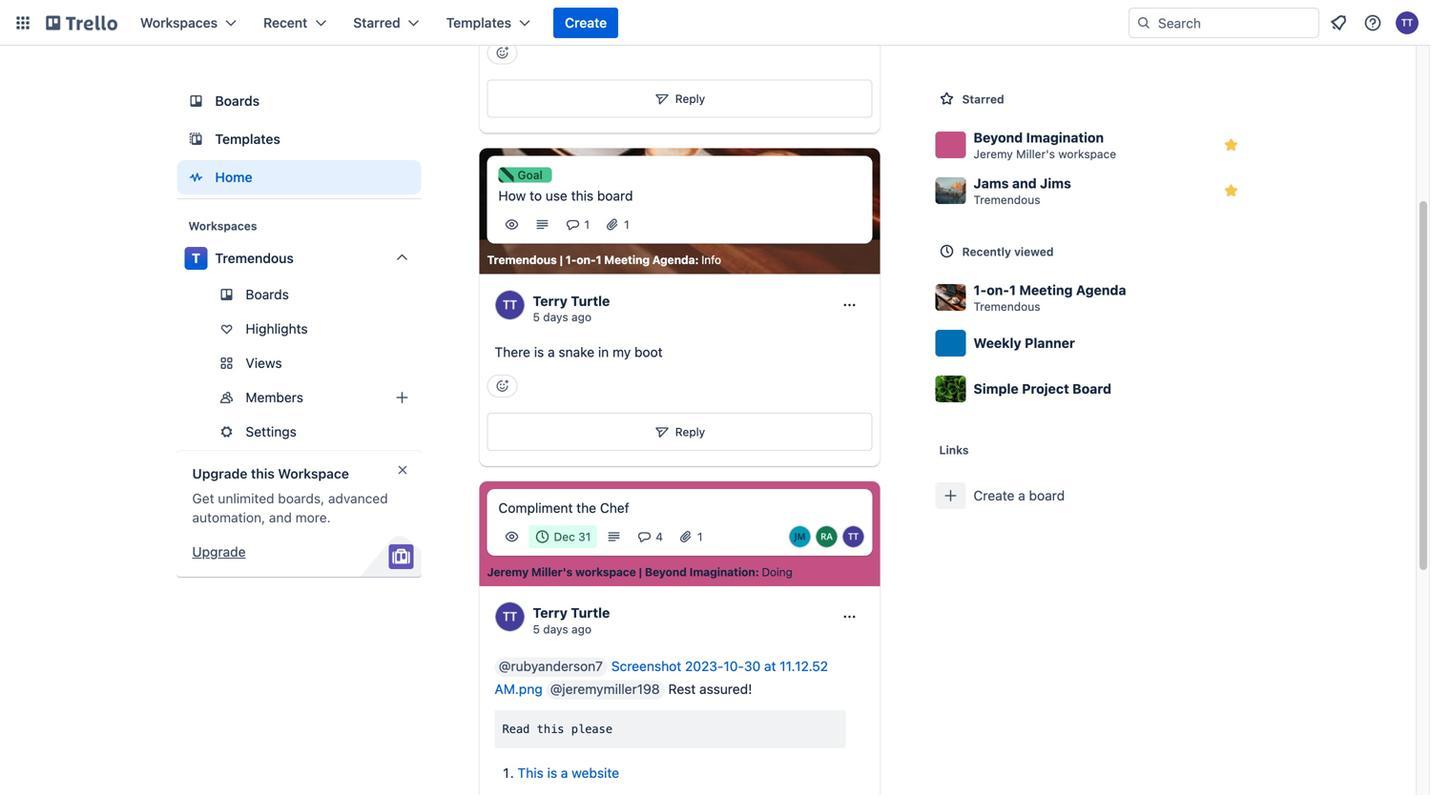 Task type: locate. For each thing, give the bounding box(es) containing it.
create
[[565, 15, 607, 31], [974, 488, 1015, 504]]

0 horizontal spatial 1-
[[565, 253, 576, 267]]

board
[[597, 188, 633, 204], [1029, 488, 1065, 504]]

add reaction image
[[487, 42, 518, 64], [487, 375, 518, 398]]

1 reply from the top
[[675, 92, 705, 106]]

0 vertical spatial a
[[548, 344, 555, 360]]

reply button down boot
[[487, 413, 872, 451]]

0 horizontal spatial |
[[559, 253, 563, 267]]

2 terry turtle 5 days ago from the top
[[533, 605, 610, 636]]

boards link up highlights link
[[177, 280, 421, 310]]

highlights link
[[177, 314, 421, 344]]

templates right starred popup button
[[446, 15, 511, 31]]

1 days from the top
[[543, 311, 568, 324]]

imagination left doing
[[689, 566, 755, 579]]

2 vertical spatial a
[[561, 766, 568, 781]]

create button
[[553, 8, 618, 38]]

1 horizontal spatial agenda
[[1076, 282, 1126, 298]]

on- down goal how to use this board
[[576, 253, 596, 267]]

on- inside '1-on-1 meeting agenda tremendous'
[[987, 282, 1009, 298]]

terry up snake
[[533, 293, 567, 309]]

0 vertical spatial is
[[534, 344, 544, 360]]

1 horizontal spatial :
[[755, 566, 759, 579]]

this right 'use'
[[571, 188, 594, 204]]

1 vertical spatial reply button
[[487, 413, 872, 451]]

is right this
[[547, 766, 557, 781]]

how
[[498, 188, 526, 204]]

1 horizontal spatial workspace
[[1058, 147, 1116, 161]]

tremendous right t
[[215, 250, 294, 266]]

workspace inside beyond imagination jeremy miller's workspace
[[1058, 147, 1116, 161]]

starred
[[353, 15, 400, 31], [962, 93, 1004, 106]]

0 horizontal spatial create
[[565, 15, 607, 31]]

0 vertical spatial days
[[543, 311, 568, 324]]

0 vertical spatial agenda
[[652, 253, 695, 267]]

0 vertical spatial create
[[565, 15, 607, 31]]

turtle down 'tremendous | 1-on-1 meeting agenda : info'
[[571, 293, 610, 309]]

0 vertical spatial reply button
[[487, 80, 872, 118]]

templates inside popup button
[[446, 15, 511, 31]]

0 vertical spatial reply
[[675, 92, 705, 106]]

1 horizontal spatial and
[[1012, 176, 1037, 191]]

boards
[[215, 93, 260, 109], [246, 287, 289, 302]]

0 vertical spatial 1-
[[565, 253, 576, 267]]

0 vertical spatial jeremy
[[974, 147, 1013, 161]]

upgrade
[[192, 466, 247, 482], [192, 544, 246, 560]]

boards,
[[278, 491, 324, 507]]

snake
[[558, 344, 594, 360]]

beyond down 4 on the bottom of the page
[[645, 566, 687, 579]]

miller's inside beyond imagination jeremy miller's workspace
[[1016, 147, 1055, 161]]

automation,
[[192, 510, 265, 526]]

0 vertical spatial :
[[695, 253, 699, 267]]

0 vertical spatial starred
[[353, 15, 400, 31]]

1
[[584, 218, 590, 232], [624, 218, 629, 232], [596, 253, 601, 267], [1009, 282, 1016, 298], [697, 530, 703, 544]]

0 vertical spatial this
[[571, 188, 594, 204]]

this right "read"
[[537, 723, 564, 736]]

5 up there is a snake in my boot on the top left of the page
[[533, 311, 540, 324]]

1 vertical spatial this
[[251, 466, 275, 482]]

boards right board image
[[215, 93, 260, 109]]

back to home image
[[46, 8, 117, 38]]

1 vertical spatial on-
[[987, 282, 1009, 298]]

meeting
[[604, 253, 650, 267], [1019, 282, 1073, 298]]

templates up home at left
[[215, 131, 280, 147]]

tremendous inside jams and jims tremendous
[[974, 193, 1040, 207]]

and inside jams and jims tremendous
[[1012, 176, 1037, 191]]

tremendous up the weekly at the top
[[974, 300, 1040, 313]]

primary element
[[0, 0, 1430, 46]]

boards link up the templates 'link'
[[177, 84, 421, 118]]

workspace down 31
[[575, 566, 636, 579]]

1 horizontal spatial create
[[974, 488, 1015, 504]]

tremendous inside '1-on-1 meeting agenda tremendous'
[[974, 300, 1040, 313]]

2 boards link from the top
[[177, 280, 421, 310]]

0 horizontal spatial jeremy
[[487, 566, 529, 579]]

31
[[578, 530, 591, 544]]

agenda inside '1-on-1 meeting agenda tremendous'
[[1076, 282, 1126, 298]]

0 vertical spatial board
[[597, 188, 633, 204]]

miller's up jims
[[1016, 147, 1055, 161]]

1 vertical spatial jeremy
[[487, 566, 529, 579]]

1 horizontal spatial miller's
[[1016, 147, 1055, 161]]

0 vertical spatial turtle
[[571, 293, 610, 309]]

1 horizontal spatial imagination
[[1026, 130, 1104, 145]]

1 vertical spatial agenda
[[1076, 282, 1126, 298]]

0 horizontal spatial this
[[251, 466, 275, 482]]

boards for highlights
[[246, 287, 289, 302]]

| down 'use'
[[559, 253, 563, 267]]

2 horizontal spatial this
[[571, 188, 594, 204]]

views link
[[177, 348, 421, 379]]

1 vertical spatial reply
[[675, 425, 705, 439]]

workspaces up board image
[[140, 15, 218, 31]]

0 vertical spatial beyond
[[974, 130, 1023, 145]]

0 vertical spatial upgrade
[[192, 466, 247, 482]]

1 vertical spatial terry turtle 5 days ago
[[533, 605, 610, 636]]

1 vertical spatial miller's
[[531, 566, 573, 579]]

Search field
[[1151, 9, 1318, 37]]

0 vertical spatial on-
[[576, 253, 596, 267]]

1 horizontal spatial meeting
[[1019, 282, 1073, 298]]

reply for second reply button from the top of the page
[[675, 425, 705, 439]]

1 horizontal spatial on-
[[987, 282, 1009, 298]]

starred up beyond imagination jeremy miller's workspace
[[962, 93, 1004, 106]]

2 horizontal spatial a
[[1018, 488, 1025, 504]]

0 vertical spatial imagination
[[1026, 130, 1104, 145]]

beyond
[[974, 130, 1023, 145], [645, 566, 687, 579]]

0 vertical spatial and
[[1012, 176, 1037, 191]]

miller's down dec
[[531, 566, 573, 579]]

0 horizontal spatial meeting
[[604, 253, 650, 267]]

2 vertical spatial this
[[537, 723, 564, 736]]

beyond inside beyond imagination jeremy miller's workspace
[[974, 130, 1023, 145]]

1 horizontal spatial a
[[561, 766, 568, 781]]

advanced
[[328, 491, 388, 507]]

2 5 from the top
[[533, 623, 540, 636]]

1 turtle from the top
[[571, 293, 610, 309]]

1 vertical spatial boards
[[246, 287, 289, 302]]

create a board button
[[928, 473, 1254, 519]]

board image
[[185, 90, 207, 113]]

1 terry turtle 5 days ago from the top
[[533, 293, 610, 324]]

1-on-1 meeting agenda tremendous
[[974, 282, 1126, 313]]

0 horizontal spatial imagination
[[689, 566, 755, 579]]

days
[[543, 311, 568, 324], [543, 623, 568, 636]]

0 horizontal spatial a
[[548, 344, 555, 360]]

boot
[[634, 344, 663, 360]]

|
[[559, 253, 563, 267], [639, 566, 642, 579]]

terry turtle 5 days ago
[[533, 293, 610, 324], [533, 605, 610, 636]]

there is a snake in my boot
[[495, 344, 663, 360]]

1 horizontal spatial board
[[1029, 488, 1065, 504]]

1 vertical spatial :
[[755, 566, 759, 579]]

ago
[[571, 311, 592, 324], [571, 623, 592, 636]]

reply
[[675, 92, 705, 106], [675, 425, 705, 439]]

jeremy
[[974, 147, 1013, 161], [487, 566, 529, 579]]

terry
[[533, 293, 567, 309], [533, 605, 567, 621]]

color: green, title: "goal" element
[[498, 168, 552, 183]]

home
[[215, 169, 252, 185]]

terry turtle 5 days ago up snake
[[533, 293, 610, 324]]

and down boards,
[[269, 510, 292, 526]]

tremendous
[[974, 193, 1040, 207], [215, 250, 294, 266], [487, 253, 557, 267], [974, 300, 1040, 313]]

create inside the "primary" element
[[565, 15, 607, 31]]

0 horizontal spatial templates
[[215, 131, 280, 147]]

days for miller's
[[543, 623, 568, 636]]

1 inside '1-on-1 meeting agenda tremendous'
[[1009, 282, 1016, 298]]

1- down recently
[[974, 282, 987, 298]]

0 vertical spatial workspaces
[[140, 15, 218, 31]]

2 upgrade from the top
[[192, 544, 246, 560]]

is right 'there'
[[534, 344, 544, 360]]

jeremy up jams
[[974, 147, 1013, 161]]

agenda left info
[[652, 253, 695, 267]]

beyond imagination link
[[645, 565, 755, 580]]

settings link
[[177, 417, 421, 447]]

1 vertical spatial templates
[[215, 131, 280, 147]]

1- down 'use'
[[565, 253, 576, 267]]

upgrade button
[[192, 543, 246, 562]]

boards up the highlights
[[246, 287, 289, 302]]

1 horizontal spatial is
[[547, 766, 557, 781]]

0 horizontal spatial miller's
[[531, 566, 573, 579]]

1 vertical spatial turtle
[[571, 605, 610, 621]]

and left jims
[[1012, 176, 1037, 191]]

this
[[571, 188, 594, 204], [251, 466, 275, 482], [537, 723, 564, 736]]

0 horizontal spatial is
[[534, 344, 544, 360]]

days up snake
[[543, 311, 568, 324]]

unlimited
[[218, 491, 274, 507]]

1 down recently viewed
[[1009, 282, 1016, 298]]

simple
[[974, 381, 1019, 397]]

0 horizontal spatial starred
[[353, 15, 400, 31]]

1 vertical spatial upgrade
[[192, 544, 246, 560]]

meeting down 'viewed'
[[1019, 282, 1073, 298]]

board inside button
[[1029, 488, 1065, 504]]

a inside button
[[1018, 488, 1025, 504]]

2 ago from the top
[[571, 623, 592, 636]]

0 vertical spatial add reaction image
[[487, 42, 518, 64]]

1 vertical spatial 5
[[533, 623, 540, 636]]

: left info
[[695, 253, 699, 267]]

agenda up weekly planner link
[[1076, 282, 1126, 298]]

weekly planner
[[974, 335, 1075, 351]]

assured!
[[699, 682, 752, 697]]

on-
[[576, 253, 596, 267], [987, 282, 1009, 298]]

ago up there is a snake in my boot on the top left of the page
[[571, 311, 592, 324]]

0 vertical spatial miller's
[[1016, 147, 1055, 161]]

my
[[612, 344, 631, 360]]

is for this
[[547, 766, 557, 781]]

reply button down the "primary" element
[[487, 80, 872, 118]]

boards link
[[177, 84, 421, 118], [177, 280, 421, 310]]

upgrade inside upgrade this workspace get unlimited boards, advanced automation, and more.
[[192, 466, 247, 482]]

add image
[[391, 386, 414, 409]]

turtle for 1-
[[571, 293, 610, 309]]

1 vertical spatial |
[[639, 566, 642, 579]]

and
[[1012, 176, 1037, 191], [269, 510, 292, 526]]

imagination inside beyond imagination jeremy miller's workspace
[[1026, 130, 1104, 145]]

turtle down jeremy miller's workspace | beyond imagination : doing
[[571, 605, 610, 621]]

meeting left info
[[604, 253, 650, 267]]

@jeremymiller198
[[550, 682, 660, 697]]

1 vertical spatial terry
[[533, 605, 567, 621]]

starred right recent popup button
[[353, 15, 400, 31]]

am.png
[[495, 682, 543, 697]]

5
[[533, 311, 540, 324], [533, 623, 540, 636]]

1 vertical spatial create
[[974, 488, 1015, 504]]

1 ago from the top
[[571, 311, 592, 324]]

jims
[[1040, 176, 1071, 191]]

0 notifications image
[[1327, 11, 1350, 34]]

1 horizontal spatial |
[[639, 566, 642, 579]]

0 vertical spatial terry turtle 5 days ago
[[533, 293, 610, 324]]

tremendous down jams
[[974, 193, 1040, 207]]

0 vertical spatial templates
[[446, 15, 511, 31]]

| left beyond imagination 'link'
[[639, 566, 642, 579]]

simple project board
[[974, 381, 1111, 397]]

1 horizontal spatial this
[[537, 723, 564, 736]]

add reaction image down 'there'
[[487, 375, 518, 398]]

0 vertical spatial ago
[[571, 311, 592, 324]]

1 vertical spatial ago
[[571, 623, 592, 636]]

: left doing
[[755, 566, 759, 579]]

0 vertical spatial meeting
[[604, 253, 650, 267]]

1 horizontal spatial 1-
[[974, 282, 987, 298]]

1 up 1-on-1 meeting agenda 'link'
[[624, 218, 629, 232]]

ago up @rubyanderson7
[[571, 623, 592, 636]]

2 terry from the top
[[533, 605, 567, 621]]

this up unlimited
[[251, 466, 275, 482]]

templates
[[446, 15, 511, 31], [215, 131, 280, 147]]

0 horizontal spatial beyond
[[645, 566, 687, 579]]

turtle
[[571, 293, 610, 309], [571, 605, 610, 621]]

0 horizontal spatial and
[[269, 510, 292, 526]]

reply for 2nd reply button from the bottom of the page
[[675, 92, 705, 106]]

imagination up jims
[[1026, 130, 1104, 145]]

1 vertical spatial meeting
[[1019, 282, 1073, 298]]

terry turtle 5 days ago up @rubyanderson7
[[533, 605, 610, 636]]

2 days from the top
[[543, 623, 568, 636]]

workspace up jims
[[1058, 147, 1116, 161]]

upgrade down automation,
[[192, 544, 246, 560]]

1-
[[565, 253, 576, 267], [974, 282, 987, 298]]

1 vertical spatial workspaces
[[188, 219, 257, 233]]

imagination
[[1026, 130, 1104, 145], [689, 566, 755, 579]]

2 turtle from the top
[[571, 605, 610, 621]]

this inside upgrade this workspace get unlimited boards, advanced automation, and more.
[[251, 466, 275, 482]]

0 vertical spatial |
[[559, 253, 563, 267]]

1 boards link from the top
[[177, 84, 421, 118]]

1 vertical spatial beyond
[[645, 566, 687, 579]]

simple project board link
[[928, 366, 1254, 412]]

days up @rubyanderson7
[[543, 623, 568, 636]]

0 vertical spatial boards link
[[177, 84, 421, 118]]

1 vertical spatial a
[[1018, 488, 1025, 504]]

1 reply button from the top
[[487, 80, 872, 118]]

add reaction image down templates popup button
[[487, 42, 518, 64]]

terry for |
[[533, 293, 567, 309]]

screenshot 2023-10-30 at 11.12.52 am.png
[[495, 659, 828, 697]]

5 up @rubyanderson7
[[533, 623, 540, 636]]

beyond up jams
[[974, 130, 1023, 145]]

a for snake
[[548, 344, 555, 360]]

upgrade up get
[[192, 466, 247, 482]]

there
[[495, 344, 530, 360]]

terry up @rubyanderson7
[[533, 605, 567, 621]]

upgrade for upgrade
[[192, 544, 246, 560]]

1 horizontal spatial beyond
[[974, 130, 1023, 145]]

1 5 from the top
[[533, 311, 540, 324]]

1 vertical spatial days
[[543, 623, 568, 636]]

1 vertical spatial and
[[269, 510, 292, 526]]

0 vertical spatial workspace
[[1058, 147, 1116, 161]]

1- inside '1-on-1 meeting agenda tremendous'
[[974, 282, 987, 298]]

:
[[695, 253, 699, 267], [755, 566, 759, 579]]

tremendous down how
[[487, 253, 557, 267]]

2 add reaction image from the top
[[487, 375, 518, 398]]

0 horizontal spatial board
[[597, 188, 633, 204]]

miller's
[[1016, 147, 1055, 161], [531, 566, 573, 579]]

1 vertical spatial is
[[547, 766, 557, 781]]

on- down recently viewed
[[987, 282, 1009, 298]]

workspaces button
[[129, 8, 248, 38]]

screenshot
[[611, 659, 681, 674]]

the
[[576, 500, 596, 516]]

1 vertical spatial imagination
[[689, 566, 755, 579]]

0 horizontal spatial workspace
[[575, 566, 636, 579]]

0 vertical spatial boards
[[215, 93, 260, 109]]

beyond imagination jeremy miller's workspace
[[974, 130, 1116, 161]]

10-
[[724, 659, 744, 674]]

workspaces up t
[[188, 219, 257, 233]]

1 horizontal spatial jeremy
[[974, 147, 1013, 161]]

jeremy down compliment
[[487, 566, 529, 579]]

1 horizontal spatial starred
[[962, 93, 1004, 106]]

1 upgrade from the top
[[192, 466, 247, 482]]

2 reply from the top
[[675, 425, 705, 439]]

5 for tremendous
[[533, 311, 540, 324]]

1 terry from the top
[[533, 293, 567, 309]]

1 vertical spatial 1-
[[974, 282, 987, 298]]



Task type: vqa. For each thing, say whether or not it's contained in the screenshot.
leftmost Agenda
yes



Task type: describe. For each thing, give the bounding box(es) containing it.
dec 31
[[554, 530, 591, 544]]

t
[[192, 250, 200, 266]]

doing
[[762, 566, 792, 579]]

jeremy miller's workspace | beyond imagination : doing
[[487, 566, 792, 579]]

4
[[656, 530, 663, 544]]

this
[[518, 766, 544, 781]]

1 up beyond imagination 'link'
[[697, 530, 703, 544]]

1 vertical spatial workspace
[[575, 566, 636, 579]]

goal how to use this board
[[498, 169, 633, 204]]

@jeremymiller198 rest assured!
[[550, 682, 752, 697]]

links
[[939, 444, 969, 457]]

members link
[[177, 383, 421, 413]]

please
[[571, 723, 613, 736]]

board
[[1072, 381, 1111, 397]]

this inside goal how to use this board
[[571, 188, 594, 204]]

boards for templates
[[215, 93, 260, 109]]

tremendous | 1-on-1 meeting agenda : info
[[487, 253, 721, 267]]

more.
[[295, 510, 331, 526]]

30
[[744, 659, 760, 674]]

home link
[[177, 160, 421, 195]]

1 vertical spatial starred
[[962, 93, 1004, 106]]

viewed
[[1014, 245, 1054, 259]]

2023-
[[685, 659, 724, 674]]

board inside goal how to use this board
[[597, 188, 633, 204]]

@rubyanderson7
[[499, 659, 603, 674]]

project
[[1022, 381, 1069, 397]]

weekly
[[974, 335, 1021, 351]]

starred inside popup button
[[353, 15, 400, 31]]

create for create a board
[[974, 488, 1015, 504]]

boards link for templates
[[177, 84, 421, 118]]

5 for jeremy
[[533, 623, 540, 636]]

1-on-1 meeting agenda link
[[565, 253, 695, 268]]

workspaces inside the workspaces popup button
[[140, 15, 218, 31]]

settings
[[246, 424, 297, 440]]

read this please
[[502, 723, 613, 736]]

terry turtle (terryturtle) image
[[1396, 11, 1419, 34]]

ago for workspace
[[571, 623, 592, 636]]

0 horizontal spatial :
[[695, 253, 699, 267]]

home image
[[185, 166, 207, 189]]

templates inside 'link'
[[215, 131, 280, 147]]

jams and jims tremendous
[[974, 176, 1071, 207]]

open information menu image
[[1363, 13, 1382, 32]]

turtle for workspace
[[571, 605, 610, 621]]

click to unstar jams and jims. it will be removed from your starred list. image
[[1222, 181, 1241, 200]]

website
[[572, 766, 619, 781]]

upgrade for upgrade this workspace get unlimited boards, advanced automation, and more.
[[192, 466, 247, 482]]

days for |
[[543, 311, 568, 324]]

templates button
[[435, 8, 542, 38]]

goal
[[518, 169, 543, 182]]

to
[[530, 188, 542, 204]]

starred button
[[342, 8, 431, 38]]

template board image
[[185, 128, 207, 151]]

dec
[[554, 530, 575, 544]]

this for upgrade this workspace get unlimited boards, advanced automation, and more.
[[251, 466, 275, 482]]

this is a website
[[518, 766, 619, 781]]

read
[[502, 723, 530, 736]]

recent
[[263, 15, 307, 31]]

templates link
[[177, 122, 421, 156]]

1 add reaction image from the top
[[487, 42, 518, 64]]

create for create
[[565, 15, 607, 31]]

weekly planner link
[[928, 321, 1254, 366]]

compliment
[[498, 500, 573, 516]]

use
[[545, 188, 567, 204]]

1 down goal how to use this board
[[596, 253, 601, 267]]

a for website
[[561, 766, 568, 781]]

views
[[246, 355, 282, 371]]

click to unstar beyond imagination. it will be removed from your starred list. image
[[1222, 135, 1241, 155]]

upgrade this workspace get unlimited boards, advanced automation, and more.
[[192, 466, 388, 526]]

jams
[[974, 176, 1009, 191]]

highlights
[[246, 321, 308, 337]]

boards link for highlights
[[177, 280, 421, 310]]

get
[[192, 491, 214, 507]]

info
[[701, 253, 721, 267]]

workspace
[[278, 466, 349, 482]]

0 horizontal spatial on-
[[576, 253, 596, 267]]

rest
[[668, 682, 696, 697]]

members
[[246, 390, 303, 405]]

chef
[[600, 500, 629, 516]]

0 horizontal spatial agenda
[[652, 253, 695, 267]]

ago for 1-
[[571, 311, 592, 324]]

at
[[764, 659, 776, 674]]

terry turtle 5 days ago for 1-
[[533, 293, 610, 324]]

1 up 'tremendous | 1-on-1 meeting agenda : info'
[[584, 218, 590, 232]]

screenshot 2023-10-30 at 11.12.52 am.png link
[[495, 659, 828, 697]]

is for there
[[534, 344, 544, 360]]

and inside upgrade this workspace get unlimited boards, advanced automation, and more.
[[269, 510, 292, 526]]

jeremy inside beyond imagination jeremy miller's workspace
[[974, 147, 1013, 161]]

in
[[598, 344, 609, 360]]

11.12.52
[[780, 659, 828, 674]]

2 reply button from the top
[[487, 413, 872, 451]]

meeting inside '1-on-1 meeting agenda tremendous'
[[1019, 282, 1073, 298]]

search image
[[1136, 15, 1151, 31]]

recent button
[[252, 8, 338, 38]]

compliment the chef
[[498, 500, 629, 516]]

recently
[[962, 245, 1011, 259]]

this for read this please
[[537, 723, 564, 736]]

terry turtle 5 days ago for workspace
[[533, 605, 610, 636]]

this is a website link
[[518, 766, 619, 781]]

recently viewed
[[962, 245, 1054, 259]]

terry for miller's
[[533, 605, 567, 621]]

planner
[[1025, 335, 1075, 351]]

create a board
[[974, 488, 1065, 504]]



